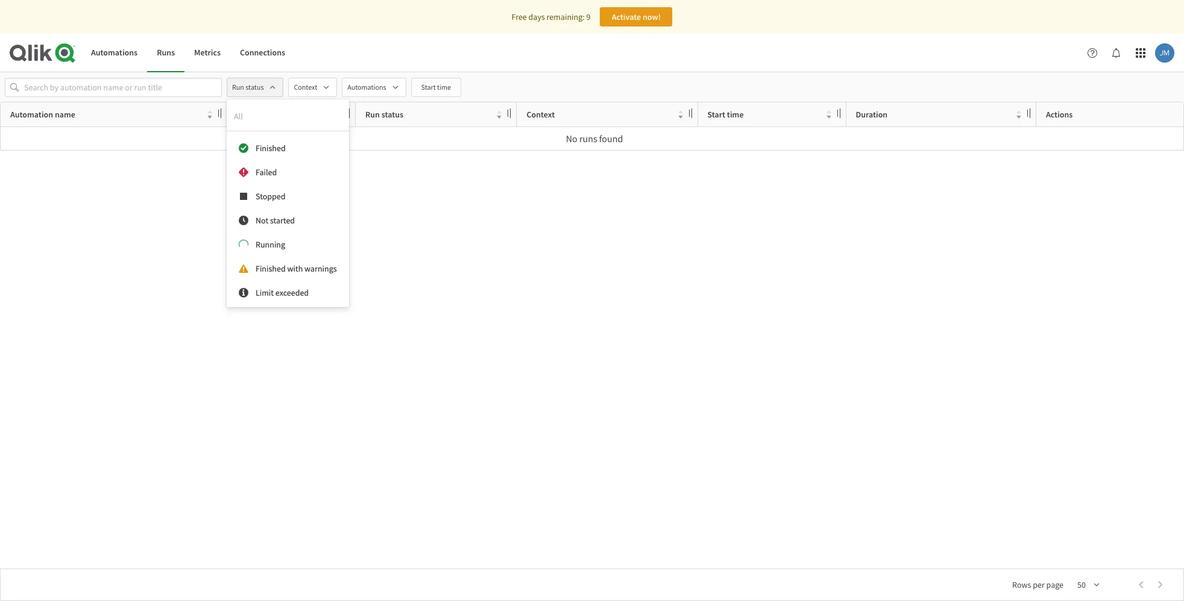 Task type: vqa. For each thing, say whether or not it's contained in the screenshot.
the bottommost address:
no



Task type: locate. For each thing, give the bounding box(es) containing it.
status inside run status dropdown button
[[246, 83, 264, 92]]

0 vertical spatial time
[[437, 83, 451, 92]]

automations button
[[81, 34, 147, 72]]

1 menu item from the top
[[234, 139, 256, 158]]

0 horizontal spatial start
[[421, 83, 436, 92]]

not
[[256, 215, 268, 226]]

finished down running
[[256, 264, 286, 274]]

1 horizontal spatial run status
[[365, 109, 404, 120]]

menu item inside "stopped" option
[[234, 187, 256, 206]]

menu item up run in progress progress bar
[[234, 211, 256, 230]]

free
[[512, 11, 527, 22]]

finished with warnings option
[[227, 257, 349, 281]]

9
[[587, 11, 591, 22]]

rows
[[1013, 580, 1032, 591]]

0 horizontal spatial start time
[[421, 83, 451, 92]]

start time inside button
[[421, 83, 451, 92]]

metrics button
[[185, 34, 230, 72]]

rows per page
[[1013, 580, 1064, 591]]

run inside dropdown button
[[232, 83, 244, 92]]

now!
[[643, 11, 661, 22]]

tab list containing automations
[[81, 34, 295, 72]]

2 menu item from the top
[[234, 163, 256, 182]]

1 horizontal spatial run
[[365, 109, 380, 120]]

list box
[[227, 100, 349, 308]]

name
[[55, 109, 75, 120]]

1 vertical spatial run
[[365, 109, 380, 120]]

menu item up failed
[[234, 139, 256, 158]]

not started option
[[227, 209, 349, 233]]

menu item for finished
[[234, 139, 256, 158]]

0 horizontal spatial time
[[437, 83, 451, 92]]

list box containing finished
[[227, 100, 349, 308]]

run status button
[[227, 78, 284, 97]]

menu item
[[234, 139, 256, 158], [234, 163, 256, 182], [234, 187, 256, 206], [234, 211, 256, 230], [234, 259, 256, 279], [234, 283, 256, 303]]

run status
[[232, 83, 264, 92], [365, 109, 404, 120]]

found
[[599, 133, 623, 145]]

connections button
[[230, 34, 295, 72]]

limit exceeded option
[[227, 281, 349, 305]]

tab list
[[81, 34, 295, 72]]

1 vertical spatial finished
[[256, 264, 286, 274]]

finished
[[256, 143, 286, 154], [256, 264, 286, 274]]

menu item inside not started option
[[234, 211, 256, 230]]

start time
[[421, 83, 451, 92], [708, 109, 744, 120]]

no runs found
[[566, 133, 623, 145]]

running option
[[227, 233, 349, 257]]

automation
[[10, 109, 53, 120]]

4 menu item from the top
[[234, 211, 256, 230]]

finished with warnings
[[256, 264, 337, 274]]

runs
[[157, 47, 175, 58]]

menu item down 'run in progress' image
[[234, 259, 256, 279]]

0 vertical spatial status
[[246, 83, 264, 92]]

runs
[[580, 133, 597, 145]]

menu item inside finished option
[[234, 139, 256, 158]]

1 horizontal spatial start time
[[708, 109, 744, 120]]

status
[[246, 83, 264, 92], [382, 109, 404, 120]]

time
[[437, 83, 451, 92], [727, 109, 744, 120]]

menu item up not
[[234, 187, 256, 206]]

run
[[232, 83, 244, 92], [365, 109, 380, 120]]

2 finished from the top
[[256, 264, 286, 274]]

0 vertical spatial run
[[232, 83, 244, 92]]

5 menu item from the top
[[234, 259, 256, 279]]

failed option
[[227, 160, 349, 185]]

0 horizontal spatial run status
[[232, 83, 264, 92]]

per
[[1033, 580, 1045, 591]]

option
[[227, 131, 349, 131]]

1 finished from the top
[[256, 143, 286, 154]]

0 horizontal spatial status
[[246, 83, 264, 92]]

menu item inside limit exceeded option
[[234, 283, 256, 303]]

menu item inside finished with warnings option
[[234, 259, 256, 279]]

run status inside run status dropdown button
[[232, 83, 264, 92]]

no
[[566, 133, 578, 145]]

menu item up stopped
[[234, 163, 256, 182]]

finished up failed
[[256, 143, 286, 154]]

0 vertical spatial start time
[[421, 83, 451, 92]]

0 horizontal spatial run
[[232, 83, 244, 92]]

6 menu item from the top
[[234, 283, 256, 303]]

activate now!
[[612, 11, 661, 22]]

activate now! link
[[600, 7, 673, 27]]

1 vertical spatial start
[[708, 109, 726, 120]]

0 vertical spatial run status
[[232, 83, 264, 92]]

actions
[[1046, 109, 1073, 120]]

limit
[[256, 288, 274, 299]]

1 vertical spatial status
[[382, 109, 404, 120]]

page
[[1047, 580, 1064, 591]]

1 horizontal spatial start
[[708, 109, 726, 120]]

menu item inside the failed option
[[234, 163, 256, 182]]

1 horizontal spatial time
[[727, 109, 744, 120]]

finished for finished
[[256, 143, 286, 154]]

run in progress image
[[239, 240, 249, 250]]

0 vertical spatial finished
[[256, 143, 286, 154]]

menu item for finished with warnings
[[234, 259, 256, 279]]

3 menu item from the top
[[234, 187, 256, 206]]

menu item left exceeded
[[234, 283, 256, 303]]

finished for finished with warnings
[[256, 264, 286, 274]]

0 vertical spatial start
[[421, 83, 436, 92]]

start
[[421, 83, 436, 92], [708, 109, 726, 120]]

runs button
[[147, 34, 185, 72]]

metrics
[[194, 47, 221, 58]]

time inside start time button
[[437, 83, 451, 92]]



Task type: describe. For each thing, give the bounding box(es) containing it.
warnings
[[305, 264, 337, 274]]

stopped option
[[227, 185, 349, 209]]

run in progress progress bar
[[239, 240, 249, 250]]

with
[[287, 264, 303, 274]]

failed
[[256, 167, 277, 178]]

1 vertical spatial start time
[[708, 109, 744, 120]]

automation name
[[10, 109, 75, 120]]

limit exceeded
[[256, 288, 309, 299]]

activate
[[612, 11, 641, 22]]

free days remaining: 9
[[512, 11, 591, 22]]

remaining:
[[547, 11, 585, 22]]

days
[[529, 11, 545, 22]]

menu item for failed
[[234, 163, 256, 182]]

context
[[527, 109, 555, 120]]

stopped
[[256, 191, 286, 202]]

duration
[[856, 109, 888, 120]]

menu item for limit exceeded
[[234, 283, 256, 303]]

title
[[237, 109, 253, 120]]

automations
[[91, 47, 138, 58]]

start time button
[[411, 78, 461, 97]]

menu item for not started
[[234, 211, 256, 230]]

start inside button
[[421, 83, 436, 92]]

1 vertical spatial run status
[[365, 109, 404, 120]]

menu item for stopped
[[234, 187, 256, 206]]

1 vertical spatial time
[[727, 109, 744, 120]]

finished option
[[227, 136, 349, 160]]

connections
[[240, 47, 285, 58]]

started
[[270, 215, 295, 226]]

exceeded
[[276, 288, 309, 299]]

running
[[256, 239, 285, 250]]

Search by automation name or run title text field
[[24, 78, 203, 97]]

not started
[[256, 215, 295, 226]]

1 horizontal spatial status
[[382, 109, 404, 120]]



